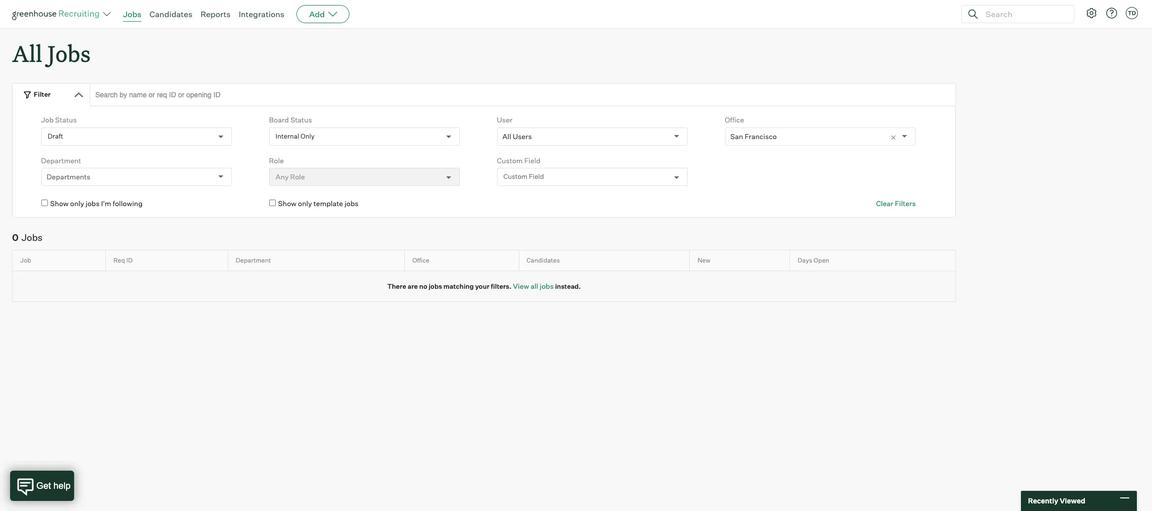 Task type: describe. For each thing, give the bounding box(es) containing it.
user
[[497, 116, 513, 124]]

only for jobs
[[70, 199, 84, 208]]

0 horizontal spatial office
[[413, 257, 430, 264]]

job for job status
[[41, 116, 54, 124]]

0 horizontal spatial candidates
[[150, 9, 193, 19]]

all users
[[503, 132, 532, 141]]

integrations
[[239, 9, 285, 19]]

all
[[531, 282, 538, 290]]

recently viewed
[[1029, 497, 1086, 506]]

candidates link
[[150, 9, 193, 19]]

0 horizontal spatial department
[[41, 156, 81, 165]]

all jobs
[[12, 38, 91, 68]]

role
[[269, 156, 284, 165]]

open
[[814, 257, 830, 264]]

clear filters
[[877, 199, 916, 208]]

0
[[12, 232, 19, 243]]

show only template jobs
[[278, 199, 359, 208]]

viewed
[[1060, 497, 1086, 506]]

new
[[698, 257, 711, 264]]

td button
[[1124, 5, 1141, 21]]

jobs for all jobs
[[47, 38, 91, 68]]

filters
[[895, 199, 916, 208]]

all for all jobs
[[12, 38, 42, 68]]

san francisco option
[[731, 132, 777, 141]]

0 jobs
[[12, 232, 42, 243]]

clear
[[877, 199, 894, 208]]

clear value image
[[891, 134, 898, 141]]

1 vertical spatial field
[[529, 173, 544, 181]]

1 vertical spatial candidates
[[527, 257, 560, 264]]

greenhouse recruiting image
[[12, 8, 103, 20]]

0 vertical spatial custom
[[497, 156, 523, 165]]

template
[[314, 199, 343, 208]]

0 vertical spatial jobs
[[123, 9, 142, 19]]

instead.
[[555, 282, 581, 290]]

view all jobs link
[[513, 282, 554, 290]]

configure image
[[1086, 7, 1098, 19]]

filter
[[34, 90, 51, 98]]

san francisco
[[731, 132, 777, 141]]

job for job
[[20, 257, 31, 264]]

view
[[513, 282, 529, 290]]

clear value element
[[891, 128, 903, 145]]

job status
[[41, 116, 77, 124]]

following
[[113, 199, 143, 208]]

are
[[408, 282, 418, 290]]

Show only jobs I'm following checkbox
[[41, 200, 48, 206]]

jobs inside there are no jobs matching your filters. view all jobs instead.
[[429, 282, 442, 290]]

jobs link
[[123, 9, 142, 19]]

show for show only jobs i'm following
[[50, 199, 69, 208]]

reports
[[201, 9, 231, 19]]

Search text field
[[984, 7, 1065, 21]]



Task type: locate. For each thing, give the bounding box(es) containing it.
1 horizontal spatial candidates
[[527, 257, 560, 264]]

all users option
[[503, 132, 532, 141]]

1 vertical spatial jobs
[[47, 38, 91, 68]]

internal only
[[276, 132, 315, 140]]

1 horizontal spatial job
[[41, 116, 54, 124]]

0 vertical spatial office
[[725, 116, 744, 124]]

Show only template jobs checkbox
[[269, 200, 276, 206]]

0 vertical spatial department
[[41, 156, 81, 165]]

2 horizontal spatial jobs
[[123, 9, 142, 19]]

job down 0 jobs
[[20, 257, 31, 264]]

2 vertical spatial jobs
[[22, 232, 42, 243]]

integrations link
[[239, 9, 285, 19]]

req
[[114, 257, 125, 264]]

job up draft
[[41, 116, 54, 124]]

0 horizontal spatial job
[[20, 257, 31, 264]]

show right show only jobs i'm following checkbox
[[50, 199, 69, 208]]

custom field down users at the left of page
[[504, 173, 544, 181]]

id
[[126, 257, 133, 264]]

recently
[[1029, 497, 1059, 506]]

show only jobs i'm following
[[50, 199, 143, 208]]

i'm
[[101, 199, 111, 208]]

1 only from the left
[[70, 199, 84, 208]]

jobs left i'm
[[86, 199, 100, 208]]

jobs right template
[[345, 199, 359, 208]]

2 status from the left
[[291, 116, 312, 124]]

0 horizontal spatial status
[[55, 116, 77, 124]]

all left users at the left of page
[[503, 132, 511, 141]]

show right the show only template jobs checkbox
[[278, 199, 297, 208]]

francisco
[[745, 132, 777, 141]]

req id
[[114, 257, 133, 264]]

there are no jobs matching your filters. view all jobs instead.
[[387, 282, 581, 290]]

add button
[[297, 5, 350, 23]]

1 vertical spatial all
[[503, 132, 511, 141]]

all for all users
[[503, 132, 511, 141]]

1 vertical spatial office
[[413, 257, 430, 264]]

1 status from the left
[[55, 116, 77, 124]]

1 horizontal spatial status
[[291, 116, 312, 124]]

1 horizontal spatial show
[[278, 199, 297, 208]]

status
[[55, 116, 77, 124], [291, 116, 312, 124]]

1 show from the left
[[50, 199, 69, 208]]

your
[[475, 282, 490, 290]]

only
[[70, 199, 84, 208], [298, 199, 312, 208]]

office up the san
[[725, 116, 744, 124]]

only for template
[[298, 199, 312, 208]]

candidates right jobs link at the top of page
[[150, 9, 193, 19]]

jobs right no
[[429, 282, 442, 290]]

0 vertical spatial custom field
[[497, 156, 541, 165]]

1 vertical spatial job
[[20, 257, 31, 264]]

all up filter
[[12, 38, 42, 68]]

2 only from the left
[[298, 199, 312, 208]]

0 horizontal spatial all
[[12, 38, 42, 68]]

jobs for 0 jobs
[[22, 232, 42, 243]]

no
[[419, 282, 427, 290]]

1 horizontal spatial jobs
[[47, 38, 91, 68]]

jobs left candidates link
[[123, 9, 142, 19]]

all
[[12, 38, 42, 68], [503, 132, 511, 141]]

draft
[[48, 132, 63, 140]]

1 horizontal spatial office
[[725, 116, 744, 124]]

show for show only template jobs
[[278, 199, 297, 208]]

status for job status
[[55, 116, 77, 124]]

0 vertical spatial job
[[41, 116, 54, 124]]

jobs down greenhouse recruiting 'image'
[[47, 38, 91, 68]]

there
[[387, 282, 406, 290]]

status up draft
[[55, 116, 77, 124]]

Search by name or req ID or opening ID text field
[[90, 83, 956, 107]]

0 horizontal spatial only
[[70, 199, 84, 208]]

jobs
[[86, 199, 100, 208], [345, 199, 359, 208], [540, 282, 554, 290], [429, 282, 442, 290]]

1 vertical spatial department
[[236, 257, 271, 264]]

1 vertical spatial custom field
[[504, 173, 544, 181]]

days
[[798, 257, 813, 264]]

status for board status
[[291, 116, 312, 124]]

custom field
[[497, 156, 541, 165], [504, 173, 544, 181]]

job
[[41, 116, 54, 124], [20, 257, 31, 264]]

board
[[269, 116, 289, 124]]

field
[[524, 156, 541, 165], [529, 173, 544, 181]]

0 vertical spatial candidates
[[150, 9, 193, 19]]

show
[[50, 199, 69, 208], [278, 199, 297, 208]]

only down departments
[[70, 199, 84, 208]]

custom field down the 'all users' option
[[497, 156, 541, 165]]

0 vertical spatial all
[[12, 38, 42, 68]]

jobs right all
[[540, 282, 554, 290]]

candidates up all
[[527, 257, 560, 264]]

san
[[731, 132, 743, 141]]

only
[[301, 132, 315, 140]]

td
[[1128, 10, 1137, 17]]

department
[[41, 156, 81, 165], [236, 257, 271, 264]]

0 horizontal spatial jobs
[[22, 232, 42, 243]]

0 horizontal spatial show
[[50, 199, 69, 208]]

clear filters link
[[877, 199, 916, 209]]

users
[[513, 132, 532, 141]]

only left template
[[298, 199, 312, 208]]

jobs right the 0
[[22, 232, 42, 243]]

2 show from the left
[[278, 199, 297, 208]]

board status
[[269, 116, 312, 124]]

office up no
[[413, 257, 430, 264]]

add
[[309, 9, 325, 19]]

days open
[[798, 257, 830, 264]]

departments
[[47, 173, 90, 181]]

td button
[[1126, 7, 1138, 19]]

matching
[[444, 282, 474, 290]]

status up internal only
[[291, 116, 312, 124]]

1 vertical spatial custom
[[504, 173, 528, 181]]

custom
[[497, 156, 523, 165], [504, 173, 528, 181]]

1 horizontal spatial department
[[236, 257, 271, 264]]

1 horizontal spatial all
[[503, 132, 511, 141]]

0 vertical spatial field
[[524, 156, 541, 165]]

internal
[[276, 132, 299, 140]]

filters.
[[491, 282, 512, 290]]

jobs
[[123, 9, 142, 19], [47, 38, 91, 68], [22, 232, 42, 243]]

candidates
[[150, 9, 193, 19], [527, 257, 560, 264]]

office
[[725, 116, 744, 124], [413, 257, 430, 264]]

reports link
[[201, 9, 231, 19]]

1 horizontal spatial only
[[298, 199, 312, 208]]



Task type: vqa. For each thing, say whether or not it's contained in the screenshot.


